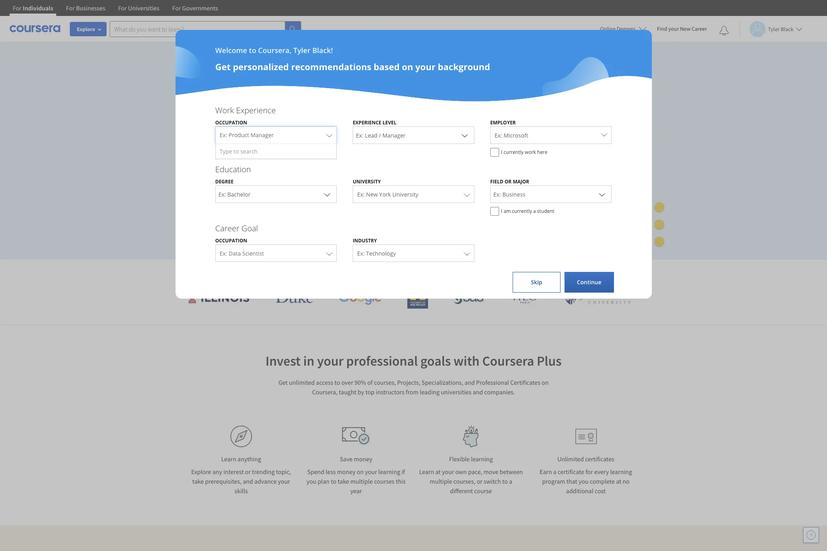 Task type: locate. For each thing, give the bounding box(es) containing it.
get down welcome
[[215, 61, 231, 73]]

for universities
[[118, 4, 160, 12]]

take down 'explore'
[[192, 478, 204, 486]]

occupation inside career goal element
[[215, 238, 247, 244]]

0 vertical spatial new
[[681, 25, 691, 32]]

free
[[227, 196, 239, 204]]

1 horizontal spatial learn
[[419, 468, 434, 476]]

at left "own" at the right bottom of page
[[436, 468, 441, 476]]

currently right am
[[512, 208, 532, 215]]

1 horizontal spatial a
[[534, 208, 536, 215]]

0 vertical spatial courses,
[[342, 110, 376, 122]]

your down projects,
[[182, 138, 201, 150]]

leading down specializations,
[[420, 388, 440, 396]]

onboardingmodal dialog
[[0, 0, 828, 552]]

1 horizontal spatial leading
[[420, 388, 440, 396]]

0 horizontal spatial with
[[454, 353, 480, 370]]

universities down specializations,
[[441, 388, 472, 396]]

flexible
[[449, 456, 470, 464]]

on up included
[[406, 110, 417, 122]]

top
[[366, 388, 375, 396]]

1 vertical spatial certificate
[[558, 468, 585, 476]]

courses, up "programs—all"
[[342, 110, 376, 122]]

i inside work experience element
[[501, 149, 503, 156]]

or down anything
[[245, 468, 251, 476]]

0 vertical spatial chevron down image
[[460, 131, 470, 140]]

1 horizontal spatial university
[[393, 191, 419, 198]]

get inside get unlimited access to over 90% of courses, projects, specializations, and professional certificates on coursera, taught by top instructors from leading universities and companies.
[[279, 379, 288, 387]]

plus
[[555, 266, 574, 279], [537, 353, 562, 370]]

1 horizontal spatial in
[[419, 124, 427, 136]]

1 horizontal spatial take
[[338, 478, 349, 486]]

ex: data scientist
[[220, 250, 264, 258]]

take right plan
[[338, 478, 349, 486]]

and up university of michigan image
[[419, 266, 436, 279]]

0 horizontal spatial in
[[304, 353, 315, 370]]

or inside learn at your own pace, move between multiple courses, or switch to a different course
[[477, 478, 483, 486]]

1 horizontal spatial career
[[692, 25, 707, 32]]

coursera,
[[258, 46, 292, 55], [312, 388, 338, 396]]

1 horizontal spatial at
[[616, 478, 622, 486]]

ex: down employer
[[495, 132, 502, 139]]

occupation down the work
[[215, 119, 247, 126]]

leading up the google image
[[331, 266, 363, 279]]

learn inside learn at your own pace, move between multiple courses, or switch to a different course
[[419, 468, 434, 476]]

career left show notifications image
[[692, 25, 707, 32]]

your inside learn at your own pace, move between multiple courses, or switch to a different course
[[442, 468, 454, 476]]

a right earn
[[554, 468, 557, 476]]

courses, up instructors
[[374, 379, 396, 387]]

find your new career link
[[653, 24, 711, 34]]

universities down technology
[[366, 266, 417, 279]]

a inside earn a certificate for every learning program that you complete at no additional cost
[[554, 468, 557, 476]]

on inside the spend less money on your learning if you plan to take multiple courses this year
[[357, 468, 364, 476]]

/month, cancel anytime
[[192, 177, 258, 185]]

ex: left york
[[357, 191, 365, 198]]

0 vertical spatial coursera,
[[258, 46, 292, 55]]

0 horizontal spatial a
[[509, 478, 513, 486]]

access left over
[[316, 379, 334, 387]]

skip button
[[513, 272, 561, 293]]

unlimited up projects,
[[182, 110, 222, 122]]

1 i from the top
[[501, 149, 503, 156]]

to inside work experience element
[[234, 148, 239, 155]]

1 horizontal spatial you
[[579, 478, 589, 486]]

university right york
[[393, 191, 419, 198]]

program
[[543, 478, 566, 486]]

4 for from the left
[[172, 4, 181, 12]]

1 vertical spatial leading
[[420, 388, 440, 396]]

prerequisites,
[[205, 478, 242, 486]]

get for get personalized recommendations based on your background
[[215, 61, 231, 73]]

0 horizontal spatial get
[[215, 61, 231, 73]]

0 horizontal spatial or
[[245, 468, 251, 476]]

or up the course
[[477, 478, 483, 486]]

1 horizontal spatial get
[[279, 379, 288, 387]]

industry
[[353, 238, 377, 244]]

0 vertical spatial i
[[501, 149, 503, 156]]

1 multiple from the left
[[351, 478, 373, 486]]

1 vertical spatial new
[[366, 191, 378, 198]]

ex: for ex: data scientist
[[220, 250, 227, 258]]

on right based
[[402, 61, 413, 73]]

universities inside get unlimited access to over 90% of courses, projects, specializations, and professional certificates on coursera, taught by top instructors from leading universities and companies.
[[441, 388, 472, 396]]

that
[[567, 478, 578, 486]]

job-
[[238, 124, 253, 136]]

you inside the spend less money on your learning if you plan to take multiple courses this year
[[307, 478, 317, 486]]

on down save money
[[357, 468, 364, 476]]

ex: new york university
[[357, 191, 419, 198]]

0 vertical spatial unlimited
[[182, 110, 222, 122]]

0 horizontal spatial coursera,
[[258, 46, 292, 55]]

in up unlimited
[[304, 353, 315, 370]]

to inside the spend less money on your learning if you plan to take multiple courses this year
[[331, 478, 337, 486]]

for left individuals
[[13, 4, 22, 12]]

your right find
[[669, 25, 679, 32]]

take inside the spend less money on your learning if you plan to take multiple courses this year
[[338, 478, 349, 486]]

based
[[374, 61, 400, 73]]

experience up ready
[[236, 105, 276, 116]]

i inside education element
[[501, 208, 503, 215]]

1 horizontal spatial or
[[477, 478, 483, 486]]

1 vertical spatial coursera,
[[312, 388, 338, 396]]

0 horizontal spatial at
[[436, 468, 441, 476]]

background
[[438, 61, 490, 73]]

new right find
[[681, 25, 691, 32]]

learning up courses
[[379, 468, 401, 476]]

ex: down industry
[[357, 250, 365, 258]]

ex: inside education element
[[357, 191, 365, 198]]

learn for learn anything
[[221, 456, 236, 464]]

take inside explore any interest or trending topic, take prerequisites, and advance your skills
[[192, 478, 204, 486]]

specializations,
[[422, 379, 464, 387]]

1 vertical spatial access
[[316, 379, 334, 387]]

and down professional
[[473, 388, 483, 396]]

0 horizontal spatial university
[[353, 178, 381, 185]]

world-
[[294, 110, 320, 122]]

1 vertical spatial at
[[616, 478, 622, 486]]

microsoft
[[504, 132, 529, 139]]

0 horizontal spatial universities
[[366, 266, 417, 279]]

0 vertical spatial learn
[[221, 456, 236, 464]]

help center image
[[807, 531, 816, 541]]

1 take from the left
[[192, 478, 204, 486]]

university up york
[[353, 178, 381, 185]]

i currently work here
[[501, 149, 548, 156]]

I currently work here checkbox
[[491, 148, 499, 157]]

i right i currently work here option
[[501, 149, 503, 156]]

1 horizontal spatial with
[[490, 266, 509, 279]]

if
[[402, 468, 405, 476]]

plan
[[318, 478, 330, 486]]

unlimited access to 7,000+ world-class courses, hands-on projects, and job-ready certificate programs—all included in your subscription
[[182, 110, 427, 150]]

career inside onboardingmodal dialog
[[215, 223, 240, 234]]

1 vertical spatial money
[[337, 468, 356, 476]]

explore any interest or trending topic, take prerequisites, and advance your skills
[[191, 468, 291, 495]]

chevron down image inside work experience element
[[460, 131, 470, 140]]

experience left level
[[353, 119, 382, 126]]

governments
[[182, 4, 218, 12]]

0 vertical spatial career
[[692, 25, 707, 32]]

0 horizontal spatial take
[[192, 478, 204, 486]]

certificate down world-
[[279, 124, 319, 136]]

unlimited certificates
[[558, 456, 615, 464]]

1 vertical spatial a
[[554, 468, 557, 476]]

certificate up that
[[558, 468, 585, 476]]

0 vertical spatial currently
[[504, 149, 524, 156]]

to
[[249, 46, 256, 55], [253, 110, 262, 122], [234, 148, 239, 155], [335, 379, 340, 387], [331, 478, 337, 486], [503, 478, 508, 486]]

for left businesses at the top left
[[66, 4, 75, 12]]

occupation for career
[[215, 238, 247, 244]]

0 horizontal spatial career
[[215, 223, 240, 234]]

degree
[[215, 178, 234, 185]]

1 vertical spatial courses,
[[374, 379, 396, 387]]

experience level
[[353, 119, 397, 126]]

0 vertical spatial coursera
[[512, 266, 552, 279]]

0 vertical spatial occupation
[[215, 119, 247, 126]]

ex: left the product
[[220, 131, 227, 139]]

money right save at the left
[[354, 456, 373, 464]]

save money
[[340, 456, 373, 464]]

1 horizontal spatial experience
[[353, 119, 382, 126]]

ex: technology
[[357, 250, 396, 258]]

0 horizontal spatial unlimited
[[182, 110, 222, 122]]

get inside onboardingmodal dialog
[[215, 61, 231, 73]]

at left no at bottom
[[616, 478, 622, 486]]

chevron down image
[[460, 131, 470, 140], [598, 190, 607, 199]]

0 vertical spatial plus
[[555, 266, 574, 279]]

1 horizontal spatial multiple
[[430, 478, 452, 486]]

coursera, up personalized
[[258, 46, 292, 55]]

access up the job-
[[225, 110, 251, 122]]

0 vertical spatial experience
[[236, 105, 276, 116]]

chevron down image
[[323, 190, 332, 199]]

1 horizontal spatial coursera,
[[312, 388, 338, 396]]

get personalized recommendations based on your background
[[215, 61, 490, 73]]

Occupation field
[[216, 127, 337, 144]]

2 multiple from the left
[[430, 478, 452, 486]]

for left 'universities'
[[118, 4, 127, 12]]

career goal
[[215, 223, 258, 234]]

included
[[382, 124, 417, 136]]

0 horizontal spatial chevron down image
[[460, 131, 470, 140]]

coursera up hec paris image
[[512, 266, 552, 279]]

your inside explore any interest or trending topic, take prerequisites, and advance your skills
[[278, 478, 290, 486]]

0 horizontal spatial you
[[307, 478, 317, 486]]

goals
[[421, 353, 451, 370]]

0 horizontal spatial learn
[[221, 456, 236, 464]]

0 vertical spatial get
[[215, 61, 231, 73]]

career left 'goal'
[[215, 223, 240, 234]]

0 horizontal spatial multiple
[[351, 478, 373, 486]]

a left student
[[534, 208, 536, 215]]

coursera, left taught
[[312, 388, 338, 396]]

I am currently a student checkbox
[[491, 207, 499, 216]]

earn a certificate for every learning program that you complete at no additional cost
[[540, 468, 633, 495]]

a inside learn at your own pace, move between multiple courses, or switch to a different course
[[509, 478, 513, 486]]

1 vertical spatial career
[[215, 223, 240, 234]]

2 vertical spatial a
[[509, 478, 513, 486]]

for
[[13, 4, 22, 12], [66, 4, 75, 12], [118, 4, 127, 12], [172, 4, 181, 12]]

subscription
[[203, 138, 254, 150]]

university
[[353, 178, 381, 185], [393, 191, 419, 198]]

for governments
[[172, 4, 218, 12]]

or
[[505, 178, 512, 185], [245, 468, 251, 476], [477, 478, 483, 486]]

for left 'governments'
[[172, 4, 181, 12]]

currently left "work" at top right
[[504, 149, 524, 156]]

work experience element
[[207, 105, 620, 161]]

your left background
[[416, 61, 436, 73]]

additional
[[566, 487, 594, 495]]

cancel
[[216, 177, 234, 185]]

professional
[[476, 379, 509, 387]]

2 you from the left
[[579, 478, 589, 486]]

advance
[[255, 478, 277, 486]]

to right the type
[[234, 148, 239, 155]]

hands-
[[378, 110, 406, 122]]

with right goals at right bottom
[[454, 353, 480, 370]]

1 horizontal spatial unlimited
[[558, 456, 584, 464]]

1 vertical spatial currently
[[512, 208, 532, 215]]

2 horizontal spatial a
[[554, 468, 557, 476]]

leading
[[331, 266, 363, 279], [420, 388, 440, 396]]

coursera up professional
[[483, 353, 534, 370]]

0 vertical spatial in
[[419, 124, 427, 136]]

1 horizontal spatial universities
[[441, 388, 472, 396]]

0 horizontal spatial leading
[[331, 266, 363, 279]]

your up over
[[317, 353, 344, 370]]

to inside learn at your own pace, move between multiple courses, or switch to a different course
[[503, 478, 508, 486]]

for for individuals
[[13, 4, 22, 12]]

1 for from the left
[[13, 4, 22, 12]]

to up ready
[[253, 110, 262, 122]]

ex: for ex: technology
[[357, 250, 365, 258]]

move
[[484, 468, 499, 476]]

tyler
[[294, 46, 311, 55]]

currently inside work experience element
[[504, 149, 524, 156]]

currently
[[504, 149, 524, 156], [512, 208, 532, 215]]

new left york
[[366, 191, 378, 198]]

0 vertical spatial a
[[534, 208, 536, 215]]

1 horizontal spatial certificate
[[558, 468, 585, 476]]

or inside explore any interest or trending topic, take prerequisites, and advance your skills
[[245, 468, 251, 476]]

coursera, inside get unlimited access to over 90% of courses, projects, specializations, and professional certificates on coursera, taught by top instructors from leading universities and companies.
[[312, 388, 338, 396]]

courses, up different at the right bottom of page
[[454, 478, 476, 486]]

2 i from the top
[[501, 208, 503, 215]]

your left "own" at the right bottom of page
[[442, 468, 454, 476]]

1 vertical spatial occupation
[[215, 238, 247, 244]]

money down save at the left
[[337, 468, 356, 476]]

and up subscription
[[220, 124, 235, 136]]

1 occupation from the top
[[215, 119, 247, 126]]

on right certificates
[[542, 379, 549, 387]]

2 for from the left
[[66, 4, 75, 12]]

for businesses
[[66, 4, 105, 12]]

to right plan
[[331, 478, 337, 486]]

work
[[525, 149, 536, 156]]

courses, inside get unlimited access to over 90% of courses, projects, specializations, and professional certificates on coursera, taught by top instructors from leading universities and companies.
[[374, 379, 396, 387]]

2 vertical spatial courses,
[[454, 478, 476, 486]]

ex: for ex: microsoft
[[495, 132, 502, 139]]

your up courses
[[365, 468, 377, 476]]

to inside get unlimited access to over 90% of courses, projects, specializations, and professional certificates on coursera, taught by top instructors from leading universities and companies.
[[335, 379, 340, 387]]

on inside get unlimited access to over 90% of courses, projects, specializations, and professional certificates on coursera, taught by top instructors from leading universities and companies.
[[542, 379, 549, 387]]

certificates
[[511, 379, 541, 387]]

i left am
[[501, 208, 503, 215]]

learning inside the spend less money on your learning if you plan to take multiple courses this year
[[379, 468, 401, 476]]

on inside dialog
[[402, 61, 413, 73]]

learn up interest on the bottom of the page
[[221, 456, 236, 464]]

1 horizontal spatial access
[[316, 379, 334, 387]]

get left unlimited
[[279, 379, 288, 387]]

learning up pace, on the bottom right of page
[[471, 456, 493, 464]]

access
[[225, 110, 251, 122], [316, 379, 334, 387]]

experience
[[236, 105, 276, 116], [353, 119, 382, 126]]

1 vertical spatial universities
[[441, 388, 472, 396]]

1 vertical spatial unlimited
[[558, 456, 584, 464]]

google image
[[339, 291, 382, 305]]

i for i am currently a student
[[501, 208, 503, 215]]

personalized
[[233, 61, 289, 73]]

show notifications image
[[720, 26, 729, 36]]

3 for from the left
[[118, 4, 127, 12]]

continue
[[577, 279, 602, 286]]

multiple up different at the right bottom of page
[[430, 478, 452, 486]]

get for get unlimited access to over 90% of courses, projects, specializations, and professional certificates on coursera, taught by top instructors from leading universities and companies.
[[279, 379, 288, 387]]

certificate
[[279, 124, 319, 136], [558, 468, 585, 476]]

and inside explore any interest or trending topic, take prerequisites, and advance your skills
[[243, 478, 253, 486]]

ex: product manager
[[220, 131, 274, 139]]

0 horizontal spatial learning
[[379, 468, 401, 476]]

and inside unlimited access to 7,000+ world-class courses, hands-on projects, and job-ready certificate programs—all included in your subscription
[[220, 124, 235, 136]]

for for universities
[[118, 4, 127, 12]]

multiple
[[351, 478, 373, 486], [430, 478, 452, 486]]

1 horizontal spatial chevron down image
[[598, 190, 607, 199]]

unlimited inside unlimited access to 7,000+ world-class courses, hands-on projects, and job-ready certificate programs—all included in your subscription
[[182, 110, 222, 122]]

1 vertical spatial with
[[454, 353, 480, 370]]

0 vertical spatial or
[[505, 178, 512, 185]]

0 horizontal spatial access
[[225, 110, 251, 122]]

you down spend
[[307, 478, 317, 486]]

on inside unlimited access to 7,000+ world-class courses, hands-on projects, and job-ready certificate programs—all included in your subscription
[[406, 110, 417, 122]]

at
[[436, 468, 441, 476], [616, 478, 622, 486]]

0 vertical spatial certificate
[[279, 124, 319, 136]]

with right companies
[[490, 266, 509, 279]]

0 horizontal spatial new
[[366, 191, 378, 198]]

and up skills
[[243, 478, 253, 486]]

in right included
[[419, 124, 427, 136]]

a down between
[[509, 478, 513, 486]]

learn at your own pace, move between multiple courses, or switch to a different course
[[419, 468, 523, 495]]

Occupation text field
[[220, 128, 323, 144]]

to left over
[[335, 379, 340, 387]]

individuals
[[23, 4, 53, 12]]

businesses
[[76, 4, 105, 12]]

your down 'topic,'
[[278, 478, 290, 486]]

1 vertical spatial or
[[245, 468, 251, 476]]

new inside education element
[[366, 191, 378, 198]]

chevron down image inside education element
[[598, 190, 607, 199]]

get
[[215, 61, 231, 73], [279, 379, 288, 387]]

scientist
[[242, 250, 264, 258]]

or right field
[[505, 178, 512, 185]]

you up additional
[[579, 478, 589, 486]]

learn right if
[[419, 468, 434, 476]]

1 horizontal spatial learning
[[471, 456, 493, 464]]

2 horizontal spatial learning
[[611, 468, 633, 476]]

unlimited up that
[[558, 456, 584, 464]]

a
[[534, 208, 536, 215], [554, 468, 557, 476], [509, 478, 513, 486]]

type
[[220, 148, 232, 155]]

occupation inside work experience element
[[215, 119, 247, 126]]

coursera
[[512, 266, 552, 279], [483, 353, 534, 370]]

1 you from the left
[[307, 478, 317, 486]]

0 horizontal spatial certificate
[[279, 124, 319, 136]]

to down between
[[503, 478, 508, 486]]

cost
[[595, 487, 606, 495]]

occupation up data
[[215, 238, 247, 244]]

1 vertical spatial i
[[501, 208, 503, 215]]

0 vertical spatial at
[[436, 468, 441, 476]]

1 vertical spatial chevron down image
[[598, 190, 607, 199]]

multiple up year
[[351, 478, 373, 486]]

1 vertical spatial learn
[[419, 468, 434, 476]]

ex: left data
[[220, 250, 227, 258]]

2 take from the left
[[338, 478, 349, 486]]

2 vertical spatial or
[[477, 478, 483, 486]]

None search field
[[110, 21, 301, 37]]

trial
[[240, 196, 253, 204]]

i am currently a student
[[501, 208, 555, 215]]

learning inside earn a certificate for every learning program that you complete at no additional cost
[[611, 468, 633, 476]]

plus left the continue at the bottom right
[[555, 266, 574, 279]]

0 vertical spatial access
[[225, 110, 251, 122]]

1 vertical spatial get
[[279, 379, 288, 387]]

multiple inside learn at your own pace, move between multiple courses, or switch to a different course
[[430, 478, 452, 486]]

2 occupation from the top
[[215, 238, 247, 244]]

interest
[[224, 468, 244, 476]]

coursera plus image
[[182, 73, 304, 85]]

2 horizontal spatial or
[[505, 178, 512, 185]]

occupation
[[215, 119, 247, 126], [215, 238, 247, 244]]

learning up no at bottom
[[611, 468, 633, 476]]

plus up certificates
[[537, 353, 562, 370]]

unlimited for unlimited certificates
[[558, 456, 584, 464]]

or inside education element
[[505, 178, 512, 185]]



Task type: describe. For each thing, give the bounding box(es) containing it.
level
[[383, 119, 397, 126]]

topic,
[[276, 468, 291, 476]]

anything
[[238, 456, 261, 464]]

johns hopkins university image
[[564, 291, 640, 305]]

start 7-day free trial
[[195, 196, 253, 204]]

coursera, inside onboardingmodal dialog
[[258, 46, 292, 55]]

explore
[[191, 468, 211, 476]]

find
[[657, 25, 668, 32]]

complete
[[590, 478, 615, 486]]

recommendations
[[291, 61, 372, 73]]

learning for earn a certificate for every learning program that you complete at no additional cost
[[611, 468, 633, 476]]

skip
[[531, 279, 543, 286]]

to up personalized
[[249, 46, 256, 55]]

7-
[[210, 196, 216, 204]]

0 vertical spatial money
[[354, 456, 373, 464]]

save
[[340, 456, 353, 464]]

coursera image
[[10, 22, 60, 35]]

welcome
[[215, 46, 247, 55]]

switch
[[484, 478, 501, 486]]

learn anything image
[[230, 426, 252, 448]]

type to search
[[220, 148, 258, 155]]

professional
[[346, 353, 418, 370]]

7,000+
[[264, 110, 291, 122]]

ready
[[253, 124, 276, 136]]

invest
[[266, 353, 301, 370]]

university of michigan image
[[408, 287, 428, 309]]

university of illinois at urbana-champaign image
[[188, 292, 250, 304]]

learn for learn at your own pace, move between multiple courses, or switch to a different course
[[419, 468, 434, 476]]

get unlimited access to over 90% of courses, projects, specializations, and professional certificates on coursera, taught by top instructors from leading universities and companies.
[[279, 379, 549, 396]]

goal
[[242, 223, 258, 234]]

less
[[326, 468, 336, 476]]

course
[[475, 487, 492, 495]]

courses
[[374, 478, 395, 486]]

occupation for work
[[215, 119, 247, 126]]

welcome to coursera, tyler black!
[[215, 46, 333, 55]]

year
[[351, 487, 362, 495]]

for for governments
[[172, 4, 181, 12]]

every
[[595, 468, 609, 476]]

here
[[538, 149, 548, 156]]

unlimited for unlimited access to 7,000+ world-class courses, hands-on projects, and job-ready certificate programs—all included in your subscription
[[182, 110, 222, 122]]

currently inside education element
[[512, 208, 532, 215]]

day
[[216, 196, 226, 204]]

in inside unlimited access to 7,000+ world-class courses, hands-on projects, and job-ready certificate programs—all included in your subscription
[[419, 124, 427, 136]]

from
[[406, 388, 419, 396]]

any
[[213, 468, 222, 476]]

employer
[[491, 119, 516, 126]]

learn anything
[[221, 456, 261, 464]]

i for i currently work here
[[501, 149, 503, 156]]

unlimited
[[289, 379, 315, 387]]

companies.
[[485, 388, 515, 396]]

start
[[195, 196, 209, 204]]

1 vertical spatial coursera
[[483, 353, 534, 370]]

start 7-day free trial button
[[182, 190, 266, 209]]

ex: microsoft
[[495, 132, 529, 139]]

career goal element
[[207, 223, 620, 266]]

projects,
[[182, 124, 217, 136]]

of
[[368, 379, 373, 387]]

money inside the spend less money on your learning if you plan to take multiple courses this year
[[337, 468, 356, 476]]

you inside earn a certificate for every learning program that you complete at no additional cost
[[579, 478, 589, 486]]

chevron down image for field or major
[[598, 190, 607, 199]]

leading universities and companies with coursera plus
[[328, 266, 574, 279]]

chevron down image for experience level
[[460, 131, 470, 140]]

no
[[623, 478, 630, 486]]

skills
[[235, 487, 248, 495]]

/month,
[[192, 177, 214, 185]]

product
[[229, 131, 249, 139]]

spend
[[307, 468, 325, 476]]

certificate inside earn a certificate for every learning program that you complete at no additional cost
[[558, 468, 585, 476]]

instructors
[[376, 388, 405, 396]]

pace,
[[468, 468, 483, 476]]

certificate inside unlimited access to 7,000+ world-class courses, hands-on projects, and job-ready certificate programs—all included in your subscription
[[279, 124, 319, 136]]

banner navigation
[[6, 0, 225, 22]]

1 vertical spatial plus
[[537, 353, 562, 370]]

at inside earn a certificate for every learning program that you complete at no additional cost
[[616, 478, 622, 486]]

your inside onboardingmodal dialog
[[416, 61, 436, 73]]

flexible learning
[[449, 456, 493, 464]]

0 vertical spatial universities
[[366, 266, 417, 279]]

for
[[586, 468, 593, 476]]

trending
[[252, 468, 275, 476]]

flexible learning image
[[458, 426, 485, 448]]

access inside get unlimited access to over 90% of courses, projects, specializations, and professional certificates on coursera, taught by top instructors from leading universities and companies.
[[316, 379, 334, 387]]

1 vertical spatial experience
[[353, 119, 382, 126]]

black!
[[313, 46, 333, 55]]

field or major
[[491, 178, 530, 185]]

0 vertical spatial university
[[353, 178, 381, 185]]

class
[[320, 110, 339, 122]]

companies
[[439, 266, 488, 279]]

data
[[229, 250, 241, 258]]

over
[[342, 379, 353, 387]]

continue button
[[565, 272, 614, 293]]

and left professional
[[465, 379, 475, 387]]

save money image
[[342, 428, 371, 446]]

0 horizontal spatial experience
[[236, 105, 276, 116]]

ex: for ex: new york university
[[357, 191, 365, 198]]

work
[[215, 105, 234, 116]]

unlimited certificates image
[[576, 429, 597, 445]]

different
[[450, 487, 473, 495]]

earn
[[540, 468, 552, 476]]

1 vertical spatial university
[[393, 191, 419, 198]]

courses, inside learn at your own pace, move between multiple courses, or switch to a different course
[[454, 478, 476, 486]]

learning for spend less money on your learning if you plan to take multiple courses this year
[[379, 468, 401, 476]]

student
[[538, 208, 555, 215]]

hec paris image
[[510, 290, 538, 306]]

invest in your professional goals with coursera plus
[[266, 353, 562, 370]]

multiple inside the spend less money on your learning if you plan to take multiple courses this year
[[351, 478, 373, 486]]

programs—all
[[321, 124, 379, 136]]

york
[[379, 191, 391, 198]]

your inside unlimited access to 7,000+ world-class courses, hands-on projects, and job-ready certificate programs—all included in your subscription
[[182, 138, 201, 150]]

to inside unlimited access to 7,000+ world-class courses, hands-on projects, and job-ready certificate programs—all included in your subscription
[[253, 110, 262, 122]]

a inside dialog
[[534, 208, 536, 215]]

am
[[504, 208, 511, 215]]

find your new career
[[657, 25, 707, 32]]

ex: for ex: product manager
[[220, 131, 227, 139]]

work experience
[[215, 105, 276, 116]]

this
[[396, 478, 406, 486]]

your inside the spend less money on your learning if you plan to take multiple courses this year
[[365, 468, 377, 476]]

at inside learn at your own pace, move between multiple courses, or switch to a different course
[[436, 468, 441, 476]]

for for businesses
[[66, 4, 75, 12]]

leading inside get unlimited access to over 90% of courses, projects, specializations, and professional certificates on coursera, taught by top instructors from leading universities and companies.
[[420, 388, 440, 396]]

projects,
[[397, 379, 421, 387]]

courses, inside unlimited access to 7,000+ world-class courses, hands-on projects, and job-ready certificate programs—all included in your subscription
[[342, 110, 376, 122]]

education element
[[207, 164, 620, 220]]

sas image
[[454, 292, 484, 304]]

1 vertical spatial in
[[304, 353, 315, 370]]

between
[[500, 468, 523, 476]]

duke university image
[[276, 291, 313, 303]]

field
[[491, 178, 504, 185]]

0 vertical spatial with
[[490, 266, 509, 279]]

0 vertical spatial leading
[[331, 266, 363, 279]]

access inside unlimited access to 7,000+ world-class courses, hands-on projects, and job-ready certificate programs—all included in your subscription
[[225, 110, 251, 122]]

1 horizontal spatial new
[[681, 25, 691, 32]]



Task type: vqa. For each thing, say whether or not it's contained in the screenshot.
Johns Hopkins University image
yes



